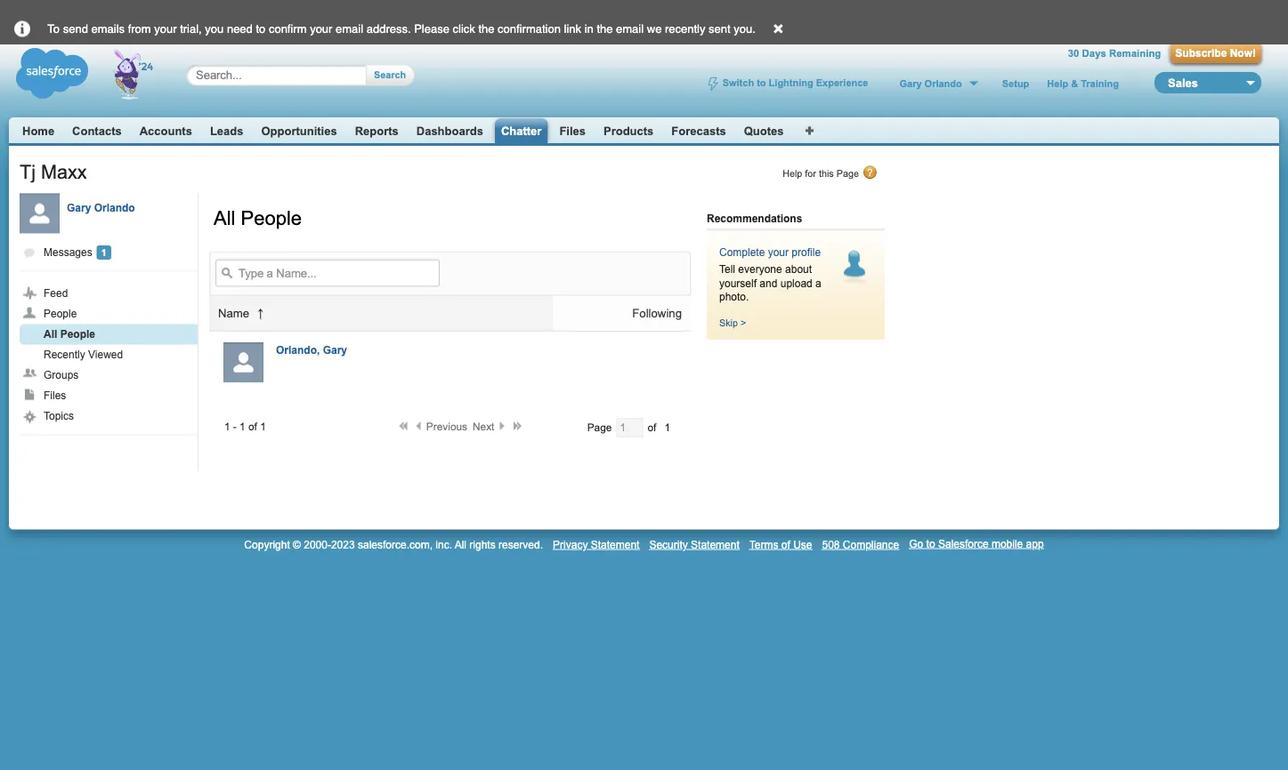 Task type: locate. For each thing, give the bounding box(es) containing it.
page inside 'link'
[[837, 168, 859, 179]]

terms of use
[[749, 539, 812, 551]]

None search field
[[167, 45, 426, 106]]

emails
[[91, 22, 125, 36]]

previous link
[[414, 421, 467, 433]]

0 horizontal spatial all
[[44, 329, 57, 341]]

Page text field
[[616, 418, 643, 438]]

the
[[478, 22, 495, 36], [597, 22, 613, 36]]

close image
[[759, 9, 799, 36]]

1
[[101, 247, 107, 258], [224, 421, 230, 433], [240, 421, 245, 433], [260, 421, 266, 433], [665, 422, 671, 434]]

copyright
[[244, 539, 290, 551]]

0 vertical spatial files link
[[559, 124, 586, 138]]

2 vertical spatial to
[[926, 538, 935, 550]]

in
[[585, 22, 594, 36]]

1 horizontal spatial email
[[616, 22, 644, 36]]

2 horizontal spatial gary
[[900, 78, 922, 89]]

your left trial,
[[154, 22, 177, 36]]

help left &
[[1047, 78, 1068, 89]]

days
[[1082, 48, 1106, 59]]

1 horizontal spatial files
[[559, 124, 586, 138]]

0 horizontal spatial orlando
[[94, 202, 135, 214]]

of
[[248, 421, 257, 433], [648, 422, 656, 434], [781, 539, 790, 551]]

reserved.
[[499, 539, 543, 551]]

help for help for this page
[[783, 168, 802, 179]]

page right this
[[837, 168, 859, 179]]

from
[[128, 22, 151, 36]]

orlando left setup on the right of the page
[[925, 78, 962, 89]]

email
[[336, 22, 363, 36], [616, 22, 644, 36]]

feed link
[[20, 284, 198, 304]]

1 vertical spatial to
[[757, 78, 766, 89]]

tell
[[719, 263, 735, 275]]

gary right orlando,
[[323, 345, 347, 357]]

groups link
[[20, 365, 198, 386]]

people inside all people recently viewed
[[60, 329, 95, 341]]

help & training
[[1047, 78, 1119, 89]]

send
[[63, 22, 88, 36]]

all up recently
[[44, 329, 57, 341]]

files up topics
[[44, 390, 66, 402]]

help left for
[[783, 168, 802, 179]]

1 horizontal spatial to
[[757, 78, 766, 89]]

to right go
[[926, 538, 935, 550]]

topics
[[44, 410, 74, 422]]

2 horizontal spatial your
[[768, 246, 789, 258]]

groups
[[44, 369, 79, 381]]

1 email from the left
[[336, 22, 363, 36]]

following
[[632, 307, 682, 320]]

complete
[[719, 246, 765, 258]]

previous image
[[416, 421, 424, 430]]

Search... text field
[[196, 68, 349, 82]]

gary orlando down maxx
[[67, 202, 135, 214]]

2 vertical spatial people
[[60, 329, 95, 341]]

files right chatter
[[559, 124, 586, 138]]

all
[[214, 207, 235, 229], [44, 329, 57, 341], [455, 539, 466, 551]]

1 horizontal spatial all
[[214, 207, 235, 229]]

0 horizontal spatial files link
[[20, 386, 198, 406]]

go to salesforce mobile app link
[[909, 538, 1044, 550]]

1 horizontal spatial your
[[310, 22, 332, 36]]

0 vertical spatial all
[[214, 207, 235, 229]]

30
[[1068, 48, 1079, 59]]

about
[[785, 263, 812, 275]]

orlando, gary
[[276, 345, 347, 357]]

setup link
[[1002, 78, 1029, 89]]

for
[[805, 168, 816, 179]]

1 horizontal spatial files link
[[559, 124, 586, 138]]

gary down maxx
[[67, 202, 91, 214]]

0 vertical spatial people
[[241, 207, 302, 229]]

0 vertical spatial gary orlando
[[900, 78, 962, 89]]

0 vertical spatial page
[[837, 168, 859, 179]]

security statement link
[[649, 539, 740, 551]]

0 horizontal spatial gary
[[67, 202, 91, 214]]

gary orlando left setup on the right of the page
[[900, 78, 962, 89]]

1 vertical spatial gary orlando
[[67, 202, 135, 214]]

gary
[[900, 78, 922, 89], [67, 202, 91, 214], [323, 345, 347, 357]]

switch to lightning experience
[[723, 78, 868, 89]]

1 vertical spatial files
[[44, 390, 66, 402]]

all for all people recently viewed
[[44, 329, 57, 341]]

orlando up messages 1
[[94, 202, 135, 214]]

1 horizontal spatial gary
[[323, 345, 347, 357]]

of right - on the bottom
[[248, 421, 257, 433]]

your
[[154, 22, 177, 36], [310, 22, 332, 36], [768, 246, 789, 258]]

skip >
[[719, 318, 746, 329]]

0 horizontal spatial help
[[783, 168, 802, 179]]

your up everyone
[[768, 246, 789, 258]]

1 horizontal spatial gary orlando
[[900, 78, 962, 89]]

of right page text box
[[648, 422, 656, 434]]

gary orlando image
[[223, 343, 264, 383]]

quotes link
[[744, 124, 784, 138]]

previous
[[426, 421, 467, 433]]

and
[[760, 277, 778, 289]]

page
[[837, 168, 859, 179], [587, 422, 612, 434]]

privacy statement
[[553, 539, 640, 551]]

your right confirm
[[310, 22, 332, 36]]

please
[[414, 22, 450, 36]]

switch
[[723, 78, 754, 89]]

salesforce.com image
[[12, 45, 167, 102]]

files link down 'recently viewed' link
[[20, 386, 198, 406]]

0 vertical spatial help
[[1047, 78, 1068, 89]]

1 statement from the left
[[591, 539, 640, 551]]

1 horizontal spatial orlando
[[925, 78, 962, 89]]

statement right privacy at the left of page
[[591, 539, 640, 551]]

gary orlando link
[[67, 202, 135, 214]]

0 vertical spatial orlando
[[925, 78, 962, 89]]

to right need
[[256, 22, 266, 36]]

0 vertical spatial files
[[559, 124, 586, 138]]

lightning
[[769, 78, 813, 89]]

0 horizontal spatial statement
[[591, 539, 640, 551]]

1 horizontal spatial statement
[[691, 539, 740, 551]]

2 horizontal spatial all
[[455, 539, 466, 551]]

0 horizontal spatial your
[[154, 22, 177, 36]]

0 horizontal spatial page
[[587, 422, 612, 434]]

privacy
[[553, 539, 588, 551]]

0 vertical spatial to
[[256, 22, 266, 36]]

all inside all people recently viewed
[[44, 329, 57, 341]]

recommendations
[[707, 212, 802, 224]]

email left we
[[616, 22, 644, 36]]

reports link
[[355, 124, 399, 138]]

security
[[649, 539, 688, 551]]

2 horizontal spatial to
[[926, 538, 935, 550]]

people down feed
[[44, 308, 77, 320]]

statement right security at the right bottom of page
[[691, 539, 740, 551]]

all for all people
[[214, 207, 235, 229]]

people up recently
[[60, 329, 95, 341]]

to right "switch"
[[757, 78, 766, 89]]

click
[[453, 22, 475, 36]]

privacy statement link
[[553, 539, 640, 551]]

1 vertical spatial gary
[[67, 202, 91, 214]]

the right in
[[597, 22, 613, 36]]

this
[[819, 168, 834, 179]]

people up the type a name... text field
[[241, 207, 302, 229]]

first page image
[[399, 421, 407, 430]]

1 vertical spatial help
[[783, 168, 802, 179]]

help & training link
[[1047, 78, 1119, 89]]

1 horizontal spatial the
[[597, 22, 613, 36]]

statement
[[591, 539, 640, 551], [691, 539, 740, 551]]

2023
[[331, 539, 355, 551]]

0 horizontal spatial the
[[478, 22, 495, 36]]

reports
[[355, 124, 399, 138]]

help inside 'link'
[[783, 168, 802, 179]]

1 horizontal spatial help
[[1047, 78, 1068, 89]]

all right the inc.
[[455, 539, 466, 551]]

mobile
[[992, 538, 1023, 550]]

orlando,
[[276, 345, 320, 357]]

None button
[[1170, 45, 1261, 63], [367, 65, 406, 86], [1170, 45, 1261, 63], [367, 65, 406, 86]]

tj
[[20, 161, 36, 183]]

statement for security statement
[[691, 539, 740, 551]]

page left page text box
[[587, 422, 612, 434]]

use
[[793, 539, 812, 551]]

1 vertical spatial people
[[44, 308, 77, 320]]

help for this page
[[783, 168, 859, 179]]

2 email from the left
[[616, 22, 644, 36]]

0 horizontal spatial email
[[336, 22, 363, 36]]

recently
[[665, 22, 706, 36]]

link
[[564, 22, 581, 36]]

to
[[256, 22, 266, 36], [757, 78, 766, 89], [926, 538, 935, 550]]

files link
[[559, 124, 586, 138], [20, 386, 198, 406]]

chatter link
[[501, 124, 542, 138]]

the right click
[[478, 22, 495, 36]]

orlando
[[925, 78, 962, 89], [94, 202, 135, 214]]

1 vertical spatial all
[[44, 329, 57, 341]]

next image
[[496, 421, 504, 430]]

1 horizontal spatial page
[[837, 168, 859, 179]]

address.
[[367, 22, 411, 36]]

email left address.
[[336, 22, 363, 36]]

files link right chatter
[[559, 124, 586, 138]]

profile
[[792, 246, 821, 258]]

all down leads
[[214, 207, 235, 229]]

tj maxx
[[20, 161, 87, 183]]

gary right experience
[[900, 78, 922, 89]]

terms
[[749, 539, 779, 551]]

2 statement from the left
[[691, 539, 740, 551]]

of left use
[[781, 539, 790, 551]]



Task type: describe. For each thing, give the bounding box(es) containing it.
quotes
[[744, 124, 784, 138]]

1 - 1 of  1
[[224, 421, 266, 433]]

salesforce.com,
[[358, 539, 433, 551]]

following link
[[632, 307, 682, 320]]

a
[[816, 277, 821, 289]]

go to salesforce mobile app
[[909, 538, 1044, 550]]

training
[[1081, 78, 1119, 89]]

name
[[218, 307, 249, 320]]

1 horizontal spatial of
[[648, 422, 656, 434]]

messages
[[44, 247, 92, 259]]

people for all people recently viewed
[[60, 329, 95, 341]]

copyright © 2000-2023 salesforce.com, inc. all rights reserved.
[[244, 539, 543, 551]]

gary orlando image
[[20, 194, 60, 234]]

remaining
[[1109, 48, 1161, 59]]

1 vertical spatial page
[[587, 422, 612, 434]]

2000-
[[304, 539, 331, 551]]

feed
[[44, 288, 68, 300]]

0 horizontal spatial of
[[248, 421, 257, 433]]

orlando, gary link
[[276, 345, 347, 357]]

forecasts link
[[672, 124, 726, 138]]

accounts link
[[140, 124, 192, 138]]

messages 1
[[44, 247, 107, 259]]

next link
[[473, 421, 506, 433]]

compliance
[[843, 539, 899, 551]]

2 vertical spatial all
[[455, 539, 466, 551]]

forecasts
[[672, 124, 726, 138]]

confirmation
[[498, 22, 561, 36]]

help for this page link
[[783, 166, 878, 180]]

terms of use link
[[749, 539, 812, 551]]

©
[[293, 539, 301, 551]]

sent
[[709, 22, 731, 36]]

recently
[[44, 349, 85, 361]]

next
[[473, 421, 494, 433]]

of 1
[[648, 422, 671, 434]]

leads
[[210, 124, 243, 138]]

we
[[647, 22, 662, 36]]

1 the from the left
[[478, 22, 495, 36]]

everyone
[[738, 263, 782, 275]]

help for help & training
[[1047, 78, 1068, 89]]

0 horizontal spatial to
[[256, 22, 266, 36]]

contacts
[[72, 124, 122, 138]]

experience
[[816, 78, 868, 89]]

dashboards
[[416, 124, 483, 138]]

viewed
[[88, 349, 123, 361]]

upload
[[780, 277, 813, 289]]

-
[[233, 421, 237, 433]]

2 vertical spatial gary
[[323, 345, 347, 357]]

all people
[[214, 207, 302, 229]]

0 horizontal spatial files
[[44, 390, 66, 402]]

security statement
[[649, 539, 740, 551]]

&
[[1071, 78, 1078, 89]]

dashboards link
[[416, 124, 483, 138]]

photo.
[[719, 291, 749, 303]]

2 the from the left
[[597, 22, 613, 36]]

setup
[[1002, 78, 1029, 89]]

1 vertical spatial orlando
[[94, 202, 135, 214]]

1 vertical spatial files link
[[20, 386, 198, 406]]

30 days remaining link
[[1068, 48, 1161, 59]]

you.
[[734, 22, 756, 36]]

sales
[[1168, 76, 1198, 89]]

trial,
[[180, 22, 202, 36]]

people link
[[20, 304, 198, 324]]

leads link
[[210, 124, 243, 138]]

508 compliance
[[822, 539, 899, 551]]

switch to lightning experience link
[[707, 77, 868, 91]]

0 horizontal spatial gary orlando
[[67, 202, 135, 214]]

help for this page (new window) image
[[864, 166, 878, 180]]

recently viewed link
[[20, 345, 198, 365]]

info image
[[0, 7, 45, 38]]

Type a Name... text field
[[215, 260, 440, 287]]

complete your profile link
[[719, 246, 872, 283]]

people inside people link
[[44, 308, 77, 320]]

home
[[22, 124, 54, 138]]

to for go to salesforce mobile app
[[926, 538, 935, 550]]

need
[[227, 22, 253, 36]]

1 inside messages 1
[[101, 247, 107, 258]]

app
[[1026, 538, 1044, 550]]

you
[[205, 22, 224, 36]]

statement for privacy statement
[[591, 539, 640, 551]]

all people recently viewed
[[44, 329, 123, 361]]

all tabs image
[[805, 124, 816, 135]]

0 vertical spatial gary
[[900, 78, 922, 89]]

to for switch to lightning experience
[[757, 78, 766, 89]]

508 compliance link
[[822, 539, 899, 551]]

topics link
[[20, 406, 198, 427]]

confirm
[[269, 22, 307, 36]]

all people link
[[20, 324, 198, 345]]

tell everyone about yourself and upload a photo.
[[719, 263, 821, 303]]

inc.
[[436, 539, 452, 551]]

complete your profile
[[719, 246, 821, 258]]

>
[[741, 318, 746, 329]]

messages link
[[20, 243, 97, 263]]

2 horizontal spatial of
[[781, 539, 790, 551]]

accounts
[[140, 124, 192, 138]]

last page image
[[513, 421, 521, 430]]

people for all people
[[241, 207, 302, 229]]

opportunities
[[261, 124, 337, 138]]



Task type: vqa. For each thing, say whether or not it's contained in the screenshot.
No Recent Records. Click Go Or Select A View From The Dropdown To Display Records.
no



